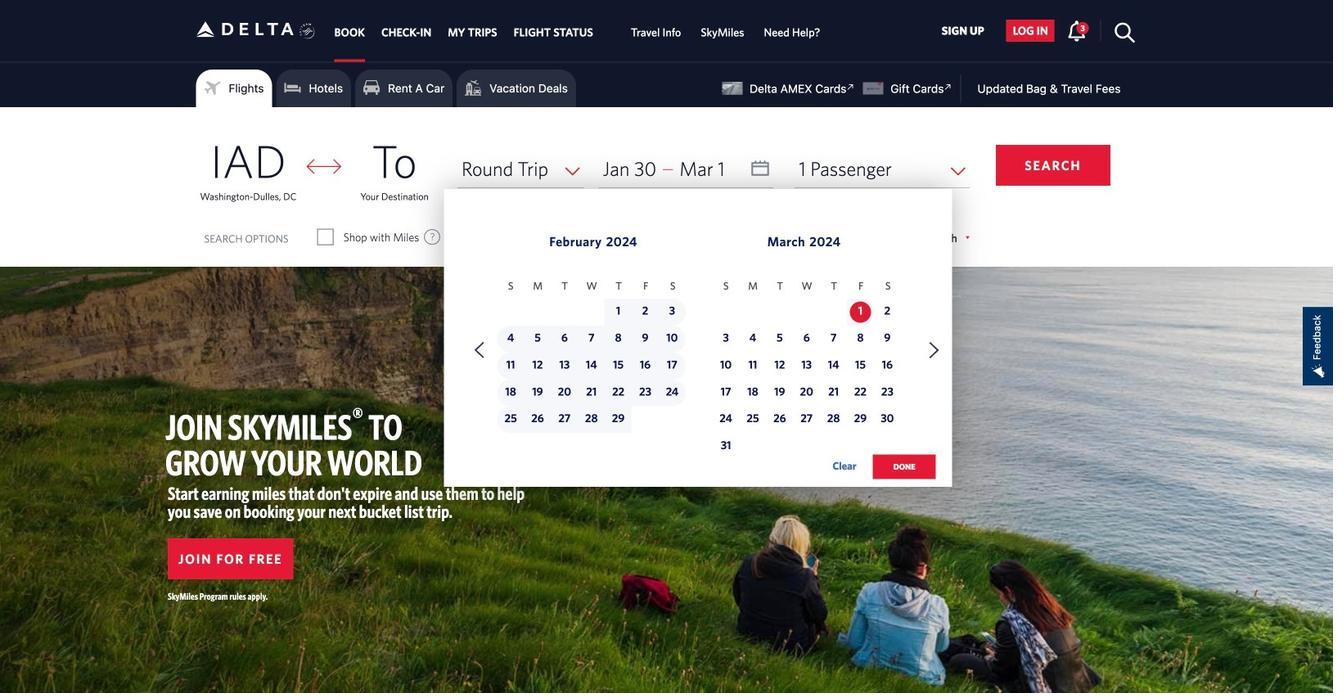 Task type: locate. For each thing, give the bounding box(es) containing it.
tab panel
[[0, 107, 1334, 497]]

0 horizontal spatial this link opens another site in a new window that may not follow the same accessibility policies as delta air lines. image
[[843, 79, 859, 95]]

None field
[[458, 150, 584, 188], [795, 150, 970, 188], [458, 150, 584, 188], [795, 150, 970, 188]]

calendar expanded, use arrow keys to select date application
[[444, 189, 953, 497]]

1 horizontal spatial this link opens another site in a new window that may not follow the same accessibility policies as delta air lines. image
[[941, 79, 956, 95]]

None text field
[[599, 150, 774, 188]]

1 this link opens another site in a new window that may not follow the same accessibility policies as delta air lines. image from the left
[[843, 79, 859, 95]]

tab list
[[326, 0, 830, 62]]

this link opens another site in a new window that may not follow the same accessibility policies as delta air lines. image
[[843, 79, 859, 95], [941, 79, 956, 95]]

None checkbox
[[318, 229, 333, 246], [611, 229, 625, 246], [318, 229, 333, 246], [611, 229, 625, 246]]



Task type: describe. For each thing, give the bounding box(es) containing it.
skyteam image
[[300, 6, 315, 57]]

delta air lines image
[[196, 4, 294, 55]]

2 this link opens another site in a new window that may not follow the same accessibility policies as delta air lines. image from the left
[[941, 79, 956, 95]]



